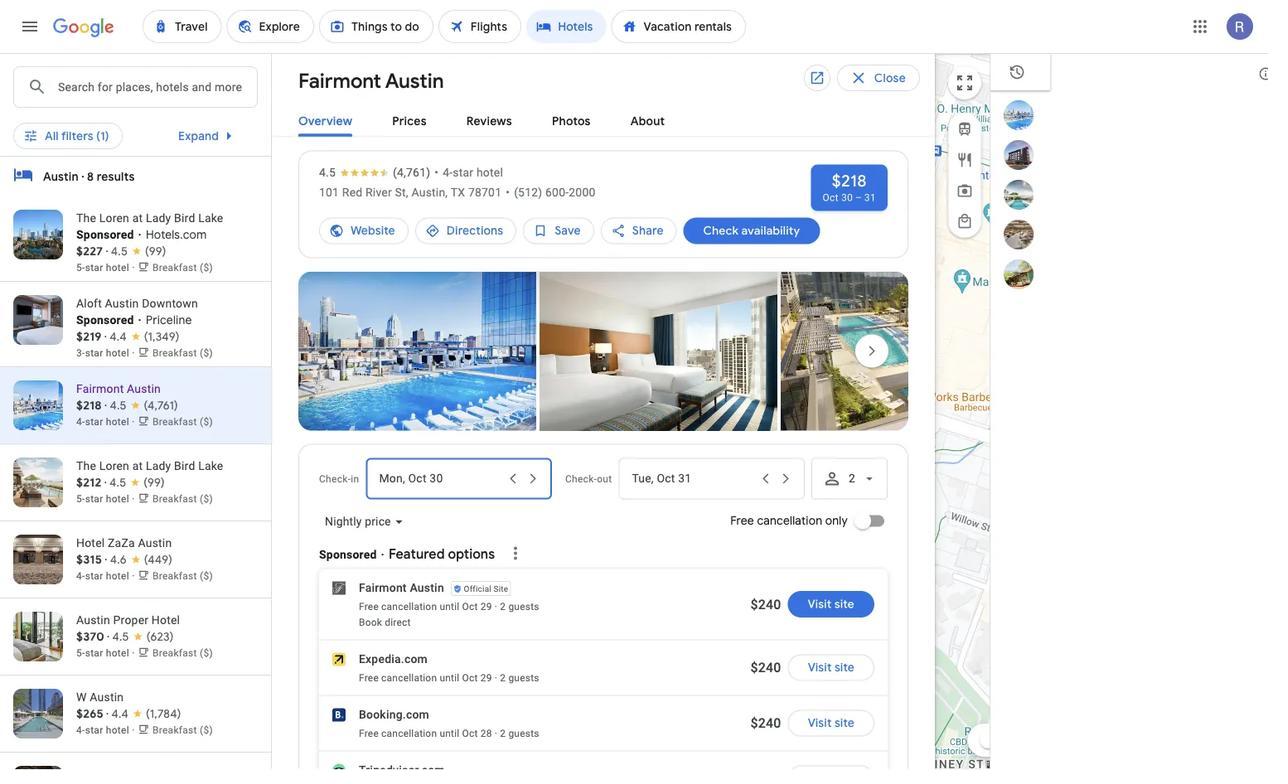 Task type: locate. For each thing, give the bounding box(es) containing it.
1 vertical spatial until
[[440, 672, 460, 684]]

0 vertical spatial •
[[435, 166, 439, 180]]

$218 up 30 – 31
[[832, 170, 867, 192]]

lady inside the loren at lady bird lake $212 ·
[[146, 459, 171, 473]]

site for booking.com
[[835, 716, 855, 731]]

breakfast ($)
[[152, 262, 213, 274], [152, 347, 213, 359], [152, 416, 213, 428], [152, 493, 213, 505], [152, 570, 213, 582], [152, 648, 213, 659], [152, 725, 213, 736]]

at inside the loren at lady bird lake sponsored · hotels.com $227 ·
[[132, 211, 143, 225]]

2 vertical spatial fairmont
[[359, 581, 407, 595]]

0 vertical spatial 4.4
[[110, 329, 127, 344]]

($)
[[200, 262, 213, 274], [200, 347, 213, 359], [200, 416, 213, 428], [200, 493, 213, 505], [200, 570, 213, 582], [200, 648, 213, 659], [200, 725, 213, 736]]

· right the "28"
[[495, 728, 498, 740]]

5- down $212
[[76, 493, 85, 505]]

hotel up (623) at the left
[[152, 613, 180, 627]]

3-star hotel ·
[[76, 347, 138, 359]]

2 lady from the top
[[146, 459, 171, 473]]

4.5 out of 5 stars from 4,761 reviews image
[[319, 165, 431, 181], [110, 397, 178, 414]]

1 visit site button from the top
[[788, 591, 875, 618]]

fairmont austin for prices
[[298, 68, 444, 94]]

4 ($) from the top
[[200, 493, 213, 505]]

fairmont down '3-star hotel ·'
[[76, 382, 124, 395]]

hotel · for (4,761)
[[106, 416, 135, 428]]

austin inside heading
[[385, 68, 444, 94]]

(512)
[[514, 186, 543, 199]]

loren inside the loren at lady bird lake $212 ·
[[99, 459, 129, 473]]

at inside the loren at lady bird lake $212 ·
[[132, 459, 143, 473]]

5- down "$227"
[[76, 262, 85, 274]]

6 hotel · from the top
[[106, 648, 135, 659]]

1 loren from the top
[[99, 211, 129, 225]]

(4,761) up st,
[[393, 166, 431, 180]]

breakfast ($) up the loren at lady bird lake $212 · in the left bottom of the page
[[152, 416, 213, 428]]

1 vertical spatial 4.5 out of 5 stars from 4,761 reviews image
[[110, 397, 178, 414]]

4-star hotel · for 4.4
[[76, 725, 138, 736]]

breakfast ($) down hotels.com
[[152, 262, 213, 274]]

4.5 out of 5 stars from 99 reviews image
[[111, 243, 166, 260], [110, 474, 165, 491]]

2 lake from the top
[[198, 459, 223, 473]]

cancellation down expedia.com
[[381, 672, 437, 684]]

4-star hotel · down 4.6
[[76, 570, 138, 582]]

austin right aloft
[[105, 296, 139, 310]]

directions
[[447, 223, 503, 238]]

price
[[365, 515, 391, 528]]

2 vertical spatial visit site
[[808, 716, 855, 731]]

loren down results
[[99, 211, 129, 225]]

1 vertical spatial lake
[[198, 459, 223, 473]]

1 the from the top
[[76, 211, 96, 225]]

2 inside popup button
[[849, 472, 856, 485]]

5-star hotel ·
[[76, 262, 138, 274], [76, 493, 138, 505], [76, 648, 138, 659]]

· right $370
[[107, 629, 110, 644]]

1 4-star hotel · from the top
[[76, 416, 138, 428]]

austin proper hotel $370 ·
[[76, 613, 180, 644]]

3 until from the top
[[440, 728, 460, 740]]

breakfast ($) for (449)
[[152, 570, 213, 582]]

0 vertical spatial lady
[[146, 211, 171, 225]]

fairmont austin inside heading
[[298, 68, 444, 94]]

free cancellation only
[[731, 514, 848, 529]]

until inside expedia.com free cancellation until oct 29 · 2 guests
[[440, 672, 460, 684]]

2 visit site from the top
[[808, 660, 855, 675]]

1 horizontal spatial list item
[[540, 272, 778, 435]]

2 loren from the top
[[99, 459, 129, 473]]

breakfast
[[152, 262, 197, 274], [152, 347, 197, 359], [152, 416, 197, 428], [152, 493, 197, 505], [152, 570, 197, 582], [152, 648, 197, 659], [152, 725, 197, 736]]

priceline
[[146, 313, 192, 327]]

4.5 out of 5 stars from 4,761 reviews image down '3-star hotel ·'
[[110, 397, 178, 414]]

1 guests from the top
[[509, 601, 539, 613]]

guests inside expedia.com free cancellation until oct 29 · 2 guests
[[509, 672, 539, 684]]

lake
[[198, 211, 223, 225], [198, 459, 223, 473]]

breakfast ($) down (623) at the left
[[152, 648, 213, 659]]

· right $265 at the left of page
[[106, 706, 109, 721]]

3 $240 from the top
[[751, 716, 782, 731]]

4-star hotel ·
[[76, 416, 138, 428], [76, 570, 138, 582], [76, 725, 138, 736]]

1 vertical spatial visit
[[808, 660, 832, 675]]

breakfast down hotels.com
[[152, 262, 197, 274]]

austin · 8 results heading
[[43, 167, 135, 187]]

star down $315
[[85, 570, 103, 582]]

0 vertical spatial the
[[76, 211, 96, 225]]

7 breakfast from the top
[[152, 725, 197, 736]]

4 breakfast ($) from the top
[[152, 493, 213, 505]]

0 horizontal spatial $218
[[76, 398, 102, 412]]

2 vertical spatial 4-star hotel ·
[[76, 725, 138, 736]]

1 vertical spatial fairmont
[[76, 382, 124, 395]]

2 button
[[812, 458, 888, 500]]

until inside free cancellation until oct 29 · 2 guests book direct
[[440, 601, 460, 613]]

expand
[[178, 129, 219, 143]]

• up austin,
[[435, 166, 439, 180]]

2 vertical spatial until
[[440, 728, 460, 740]]

2
[[849, 472, 856, 485], [500, 601, 506, 613], [500, 672, 506, 684], [500, 728, 506, 740]]

5 hotel · from the top
[[106, 570, 135, 582]]

lady down fairmont austin $218 ·
[[146, 459, 171, 473]]

cancellation up the direct
[[381, 601, 437, 613]]

5-star hotel · down $370
[[76, 648, 138, 659]]

until inside booking.com free cancellation until oct 28 · 2 guests
[[440, 728, 460, 740]]

2 breakfast ($) from the top
[[152, 347, 213, 359]]

free up book
[[359, 601, 379, 613]]

2 vertical spatial site
[[835, 716, 855, 731]]

reviews
[[467, 114, 512, 129]]

· right "$227"
[[106, 244, 108, 259]]

breakfast ($) for (1,784)
[[152, 725, 213, 736]]

2 vertical spatial $240
[[751, 716, 782, 731]]

$218 oct 30 – 31
[[823, 170, 876, 204]]

bird inside the loren at lady bird lake $212 ·
[[174, 459, 195, 473]]

breakfast ($) down the loren at lady bird lake $212 · in the left bottom of the page
[[152, 493, 213, 505]]

29 up the "28"
[[481, 672, 492, 684]]

visit site button for expedia.com
[[788, 655, 875, 681]]

1 lady from the top
[[146, 211, 171, 225]]

the inside the loren at lady bird lake $212 ·
[[76, 459, 96, 473]]

5 ($) from the top
[[200, 570, 213, 582]]

2 inside expedia.com free cancellation until oct 29 · 2 guests
[[500, 672, 506, 684]]

free inside booking.com free cancellation until oct 28 · 2 guests
[[359, 728, 379, 740]]

5-star hotel · down $212
[[76, 493, 138, 505]]

star down $219
[[85, 347, 103, 359]]

photos list
[[298, 272, 1019, 449]]

star down fairmont austin $218 ·
[[85, 416, 103, 428]]

1 5- from the top
[[76, 262, 85, 274]]

austin up the (449)
[[138, 536, 172, 550]]

free down booking.com
[[359, 728, 379, 740]]

1 vertical spatial (99)
[[144, 475, 165, 490]]

1 vertical spatial 4-star hotel ·
[[76, 570, 138, 582]]

check-
[[319, 473, 351, 485], [565, 473, 597, 485]]

at for sponsored
[[132, 211, 143, 225]]

4.4 right $265 at the left of page
[[112, 706, 129, 721]]

free inside free cancellation until oct 29 · 2 guests book direct
[[359, 601, 379, 613]]

• left (512)
[[506, 186, 510, 199]]

sponsored inside sponsored · featured options
[[319, 548, 377, 561]]

1 vertical spatial 29
[[481, 672, 492, 684]]

4.5 down '3-star hotel ·'
[[110, 398, 126, 413]]

1 vertical spatial 5-
[[76, 493, 85, 505]]

(4,761)
[[393, 166, 431, 180], [144, 398, 178, 413]]

booking.com free cancellation until oct 28 · 2 guests
[[359, 708, 539, 740]]

hotel · down austin proper hotel $370 ·
[[106, 648, 135, 659]]

$240
[[751, 597, 782, 612], [751, 660, 782, 676], [751, 716, 782, 731]]

austin down '3-star hotel ·'
[[127, 382, 161, 395]]

free down expedia.com
[[359, 672, 379, 684]]

1 lake from the top
[[198, 211, 223, 225]]

4.5 out of 5 stars from 4,761 reviews image up river
[[319, 165, 431, 181]]

check
[[704, 223, 739, 238]]

6 breakfast ($) from the top
[[152, 648, 213, 659]]

the
[[76, 211, 96, 225], [76, 459, 96, 473]]

lake inside the loren at lady bird lake sponsored · hotels.com $227 ·
[[198, 211, 223, 225]]

oct down official at the bottom
[[462, 601, 478, 613]]

3 hotel · from the top
[[106, 416, 135, 428]]

0 vertical spatial guests
[[509, 601, 539, 613]]

breakfast down (623) at the left
[[152, 648, 197, 659]]

breakfast for (4,761)
[[152, 416, 197, 428]]

0 vertical spatial $218
[[832, 170, 867, 192]]

0 horizontal spatial hotel
[[76, 536, 105, 550]]

breakfast ($) down (1,784)
[[152, 725, 213, 736]]

2 5- from the top
[[76, 493, 85, 505]]

all filters (1) button
[[13, 116, 123, 156]]

guests
[[509, 601, 539, 613], [509, 672, 539, 684], [509, 728, 539, 740]]

3 ($) from the top
[[200, 416, 213, 428]]

1 vertical spatial site
[[835, 660, 855, 675]]

3 breakfast ($) from the top
[[152, 416, 213, 428]]

fairmont
[[298, 68, 381, 94], [76, 382, 124, 395], [359, 581, 407, 595]]

bird for sponsored
[[174, 211, 195, 225]]

visit for booking.com
[[808, 716, 832, 731]]

hotel · down the loren at lady bird lake $212 · in the left bottom of the page
[[106, 493, 135, 505]]

hotel · down 4.4 out of 5 stars from 1,349 reviews image
[[106, 347, 135, 359]]

3 breakfast from the top
[[152, 416, 197, 428]]

sponsored up "$227"
[[76, 228, 134, 241]]

hotel · for (449)
[[106, 570, 135, 582]]

until for booking.com
[[440, 728, 460, 740]]

loren for $212
[[99, 459, 129, 473]]

site
[[835, 597, 855, 612], [835, 660, 855, 675], [835, 716, 855, 731]]

1 horizontal spatial check-
[[565, 473, 597, 485]]

· down '3-star hotel ·'
[[105, 398, 107, 413]]

5-
[[76, 262, 85, 274], [76, 493, 85, 505], [76, 648, 85, 659]]

cancellation inside booking.com free cancellation until oct 28 · 2 guests
[[381, 728, 437, 740]]

29 inside expedia.com free cancellation until oct 29 · 2 guests
[[481, 672, 492, 684]]

sponsored down aloft
[[76, 313, 134, 327]]

0 vertical spatial sponsored
[[76, 228, 134, 241]]

austin
[[385, 68, 444, 94], [105, 296, 139, 310], [127, 382, 161, 395], [138, 536, 172, 550], [410, 581, 444, 595], [76, 613, 110, 627], [90, 690, 124, 704]]

availability
[[742, 223, 800, 238]]

breakfast ($) down (1,349)
[[152, 347, 213, 359]]

the up $212
[[76, 459, 96, 473]]

options
[[448, 546, 495, 563]]

0 vertical spatial site
[[835, 597, 855, 612]]

1 horizontal spatial $218
[[832, 170, 867, 192]]

hotel · for (623)
[[106, 648, 135, 659]]

free
[[731, 514, 754, 529], [359, 601, 379, 613], [359, 672, 379, 684], [359, 728, 379, 740]]

booking.com
[[359, 708, 429, 722]]

direct
[[385, 617, 411, 628]]

hotels.com
[[146, 227, 207, 242]]

· inside the loren at lady bird lake $212 ·
[[104, 475, 107, 490]]

visit site for booking.com
[[808, 716, 855, 731]]

austin up $265 at the left of page
[[90, 690, 124, 704]]

guests for booking.com
[[509, 728, 539, 740]]

1 vertical spatial bird
[[174, 459, 195, 473]]

breakfast ($) for (623)
[[152, 648, 213, 659]]

3 5- from the top
[[76, 648, 85, 659]]

4.5 out of 5 stars from 99 reviews image right $212
[[110, 474, 165, 491]]

· inside sponsored · featured options
[[381, 548, 385, 561]]

5-star hotel · down "$227"
[[76, 262, 138, 274]]

0 vertical spatial 4.5 out of 5 stars from 4,761 reviews image
[[319, 165, 431, 181]]

4.5 down proper
[[112, 629, 129, 644]]

hotel · down 4.6
[[106, 570, 135, 582]]

4.5 for lady
[[110, 475, 126, 490]]

prices
[[392, 114, 427, 129]]

(99) down hotels.com
[[145, 244, 166, 259]]

0 horizontal spatial (4,761)
[[144, 398, 178, 413]]

· up booking.com free cancellation until oct 28 · 2 guests
[[495, 672, 498, 684]]

3-
[[76, 347, 85, 359]]

2 ($) from the top
[[200, 347, 213, 359]]

breakfast down the loren at lady bird lake $212 · in the left bottom of the page
[[152, 493, 197, 505]]

7 hotel · from the top
[[106, 725, 135, 736]]

guests for expedia.com
[[509, 672, 539, 684]]

breakfast down (1,349)
[[152, 347, 197, 359]]

lady up hotels.com
[[146, 211, 171, 225]]

5 breakfast from the top
[[152, 570, 197, 582]]

4.5
[[319, 166, 336, 180], [111, 244, 128, 259], [110, 398, 126, 413], [110, 475, 126, 490], [112, 629, 129, 644]]

hotel
[[477, 166, 503, 180]]

0 vertical spatial 5-
[[76, 262, 85, 274]]

3 visit site button from the top
[[788, 710, 875, 737]]

1 vertical spatial •
[[506, 186, 510, 199]]

2 5-star hotel · from the top
[[76, 493, 138, 505]]

lady
[[146, 211, 171, 225], [146, 459, 171, 473]]

0 vertical spatial lake
[[198, 211, 223, 225]]

2 29 from the top
[[481, 672, 492, 684]]

2 at from the top
[[132, 459, 143, 473]]

1 vertical spatial $218
[[76, 398, 102, 412]]

2 vertical spatial visit site button
[[788, 710, 875, 737]]

6 ($) from the top
[[200, 648, 213, 659]]

lake inside the loren at lady bird lake $212 ·
[[198, 459, 223, 473]]

6 breakfast from the top
[[152, 648, 197, 659]]

1 vertical spatial lady
[[146, 459, 171, 473]]

0 vertical spatial bird
[[174, 211, 195, 225]]

sponsored
[[76, 228, 134, 241], [76, 313, 134, 327], [319, 548, 377, 561]]

1 ($) from the top
[[200, 262, 213, 274]]

4.5 right $212
[[110, 475, 126, 490]]

oct left 30 – 31
[[823, 192, 839, 204]]

the for $212
[[76, 459, 96, 473]]

· left 4.6
[[105, 552, 107, 567]]

oct left the "28"
[[462, 728, 478, 740]]

hotel ·
[[106, 262, 135, 274], [106, 347, 135, 359], [106, 416, 135, 428], [106, 493, 135, 505], [106, 570, 135, 582], [106, 648, 135, 659], [106, 725, 135, 736]]

2 visit from the top
[[808, 660, 832, 675]]

5 breakfast ($) from the top
[[152, 570, 213, 582]]

bird
[[174, 211, 195, 225], [174, 459, 195, 473]]

4.4
[[110, 329, 127, 344], [112, 706, 129, 721]]

3 guests from the top
[[509, 728, 539, 740]]

results
[[97, 169, 135, 184]]

29 inside free cancellation until oct 29 · 2 guests book direct
[[481, 601, 492, 613]]

0 vertical spatial until
[[440, 601, 460, 613]]

101
[[319, 186, 339, 199]]

5-star hotel · for ·
[[76, 648, 138, 659]]

free cancellation until oct 29 · 2 guests book direct
[[359, 601, 539, 628]]

1 vertical spatial at
[[132, 459, 143, 473]]

1 vertical spatial fairmont austin
[[359, 581, 444, 595]]

4.5 for ·
[[110, 398, 126, 413]]

the up "$227"
[[76, 211, 96, 225]]

until for expedia.com
[[440, 672, 460, 684]]

·
[[138, 228, 142, 241], [106, 244, 108, 259], [138, 313, 142, 327], [105, 329, 107, 344], [105, 398, 107, 413], [104, 475, 107, 490], [381, 548, 385, 561], [105, 552, 107, 567], [495, 601, 498, 613], [107, 629, 110, 644], [495, 672, 498, 684], [106, 706, 109, 721], [495, 728, 498, 740]]

photo 3 image
[[781, 272, 1019, 431]]

2 inside booking.com free cancellation until oct 28 · 2 guests
[[500, 728, 506, 740]]

overview
[[298, 114, 353, 129]]

29
[[481, 601, 492, 613], [481, 672, 492, 684]]

1 vertical spatial the
[[76, 459, 96, 473]]

aloft
[[76, 296, 102, 310]]

2 vertical spatial 5-
[[76, 648, 85, 659]]

1 vertical spatial visit site button
[[788, 655, 875, 681]]

visit site button for booking.com
[[788, 710, 875, 737]]

· up 4.4 out of 5 stars from 1,349 reviews image
[[138, 313, 142, 327]]

· right $212
[[104, 475, 107, 490]]

7 ($) from the top
[[200, 725, 213, 736]]

tab list
[[272, 101, 935, 137]]

0 vertical spatial visit site
[[808, 597, 855, 612]]

1 vertical spatial $240
[[751, 660, 782, 676]]

4.5 out of 5 stars from 99 reviews image down hotels.com
[[111, 243, 166, 260]]

fairmont up overview
[[298, 68, 381, 94]]

2 horizontal spatial list item
[[781, 272, 1019, 435]]

2 vertical spatial 5-star hotel ·
[[76, 648, 138, 659]]

free inside expedia.com free cancellation until oct 29 · 2 guests
[[359, 672, 379, 684]]

until
[[440, 601, 460, 613], [440, 672, 460, 684], [440, 728, 460, 740]]

2 until from the top
[[440, 672, 460, 684]]

$240 for booking.com
[[751, 716, 782, 731]]

the loren at lady bird lake sponsored · hotels.com $227 ·
[[76, 211, 223, 259]]

lady for sponsored
[[146, 211, 171, 225]]

0 vertical spatial visit
[[808, 597, 832, 612]]

fairmont austin heading
[[285, 66, 444, 95]]

3 visit site from the top
[[808, 716, 855, 731]]

2 vertical spatial guests
[[509, 728, 539, 740]]

open fairmont austin in a new tab. image
[[809, 70, 825, 86]]

4 breakfast from the top
[[152, 493, 197, 505]]

1 vertical spatial 5-star hotel ·
[[76, 493, 138, 505]]

guests inside booking.com free cancellation until oct 28 · 2 guests
[[509, 728, 539, 740]]

0 vertical spatial hotel
[[76, 536, 105, 550]]

1 vertical spatial hotel
[[152, 613, 180, 627]]

3 5-star hotel · from the top
[[76, 648, 138, 659]]

1 until from the top
[[440, 601, 460, 613]]

bird inside the loren at lady bird lake sponsored · hotels.com $227 ·
[[174, 211, 195, 225]]

2 4-star hotel · from the top
[[76, 570, 138, 582]]

0 vertical spatial fairmont austin
[[298, 68, 444, 94]]

sponsored down nightly
[[319, 548, 377, 561]]

hotel
[[76, 536, 105, 550], [152, 613, 180, 627]]

0 vertical spatial $240
[[751, 597, 782, 612]]

breakfast ($) for (4,761)
[[152, 416, 213, 428]]

4.5 out of 5 stars from 623 reviews image
[[112, 628, 174, 645]]

nightly price button
[[312, 502, 418, 542]]

2 bird from the top
[[174, 459, 195, 473]]

2 guests from the top
[[509, 672, 539, 684]]

breakfast ($) down the (449)
[[152, 570, 213, 582]]

the inside the loren at lady bird lake sponsored · hotels.com $227 ·
[[76, 211, 96, 225]]

0 horizontal spatial list item
[[298, 272, 536, 435]]

($) for (1,784)
[[200, 725, 213, 736]]

0 horizontal spatial •
[[435, 166, 439, 180]]

1 vertical spatial 4.5 out of 5 stars from 99 reviews image
[[110, 474, 165, 491]]

featured
[[389, 546, 445, 563]]

4 hotel · from the top
[[106, 493, 135, 505]]

4-star hotel · down $265 at the left of page
[[76, 725, 138, 736]]

1 horizontal spatial •
[[506, 186, 510, 199]]

hotel · down fairmont austin $218 ·
[[106, 416, 135, 428]]

lady inside the loren at lady bird lake sponsored · hotels.com $227 ·
[[146, 211, 171, 225]]

keyboard shortcuts image
[[987, 761, 999, 769]]

star down "$227"
[[85, 262, 103, 274]]

loren up $212
[[99, 459, 129, 473]]

1 at from the top
[[132, 211, 143, 225]]

2 vertical spatial visit
[[808, 716, 832, 731]]

4- down $265 at the left of page
[[76, 725, 85, 736]]

4- down $315
[[76, 570, 85, 582]]

0 vertical spatial visit site button
[[788, 591, 875, 618]]

5- for ·
[[76, 648, 85, 659]]

1 breakfast from the top
[[152, 262, 197, 274]]

2 visit site button from the top
[[788, 655, 875, 681]]

3 visit from the top
[[808, 716, 832, 731]]

3 site from the top
[[835, 716, 855, 731]]

1 vertical spatial 4.4
[[112, 706, 129, 721]]

7 breakfast ($) from the top
[[152, 725, 213, 736]]

0 vertical spatial 4-star hotel ·
[[76, 416, 138, 428]]

at down results
[[132, 211, 143, 225]]

1 vertical spatial visit site
[[808, 660, 855, 675]]

fairmont austin up prices
[[298, 68, 444, 94]]

0 vertical spatial (4,761)
[[393, 166, 431, 180]]

all
[[45, 129, 59, 143]]

Check-in text field
[[379, 459, 502, 499]]

loren inside the loren at lady bird lake sponsored · hotels.com $227 ·
[[99, 211, 129, 225]]

3 4-star hotel · from the top
[[76, 725, 138, 736]]

cancellation down booking.com
[[381, 728, 437, 740]]

2 hotel · from the top
[[106, 347, 135, 359]]

fairmont inside fairmont austin heading
[[298, 68, 381, 94]]

oct up booking.com free cancellation until oct 28 · 2 guests
[[462, 672, 478, 684]]

list item
[[298, 272, 536, 435], [540, 272, 778, 435], [781, 272, 1019, 435]]

· inside expedia.com free cancellation until oct 29 · 2 guests
[[495, 672, 498, 684]]

• 4-star hotel
[[435, 166, 503, 180]]

· down site
[[495, 601, 498, 613]]

1 horizontal spatial (4,761)
[[393, 166, 431, 180]]

hotel · for (1,784)
[[106, 725, 135, 736]]

1 vertical spatial guests
[[509, 672, 539, 684]]

4-star hotel · down fairmont austin $218 ·
[[76, 416, 138, 428]]

(99) right $212
[[144, 475, 165, 490]]

4-star hotel · for 4.5
[[76, 416, 138, 428]]

2 $240 from the top
[[751, 660, 782, 676]]

all filters (1)
[[45, 129, 109, 143]]

1 vertical spatial sponsored
[[76, 313, 134, 327]]

fairmont austin down sponsored · featured options in the left of the page
[[359, 581, 444, 595]]

1 bird from the top
[[174, 211, 195, 225]]

hotel · down the loren at lady bird lake sponsored · hotels.com $227 ·
[[106, 262, 135, 274]]

0 vertical spatial fairmont
[[298, 68, 381, 94]]

1 $240 from the top
[[751, 597, 782, 612]]

0 vertical spatial loren
[[99, 211, 129, 225]]

hotel up $315
[[76, 536, 105, 550]]

0 vertical spatial 29
[[481, 601, 492, 613]]

austin inside aloft austin downtown sponsored · priceline $219 ·
[[105, 296, 139, 310]]

sponsored inside the loren at lady bird lake sponsored · hotels.com $227 ·
[[76, 228, 134, 241]]

1 horizontal spatial hotel
[[152, 613, 180, 627]]

1 vertical spatial loren
[[99, 459, 129, 473]]

2 the from the top
[[76, 459, 96, 473]]

breakfast down the (449)
[[152, 570, 197, 582]]

4.4 up '3-star hotel ·'
[[110, 329, 127, 344]]

breakfast down (1,784)
[[152, 725, 197, 736]]

0 horizontal spatial check-
[[319, 473, 351, 485]]

photo 2 image
[[540, 272, 778, 431]]

2 site from the top
[[835, 660, 855, 675]]

1 check- from the left
[[319, 473, 351, 485]]

1 29 from the top
[[481, 601, 492, 613]]

2 check- from the left
[[565, 473, 597, 485]]

0 vertical spatial 5-star hotel ·
[[76, 262, 138, 274]]

w
[[76, 690, 87, 704]]

2 vertical spatial sponsored
[[319, 548, 377, 561]]

0 vertical spatial at
[[132, 211, 143, 225]]

1 horizontal spatial 4.5 out of 5 stars from 4,761 reviews image
[[319, 165, 431, 181]]

star
[[453, 166, 474, 180], [85, 262, 103, 274], [85, 347, 103, 359], [85, 416, 103, 428], [85, 493, 103, 505], [85, 570, 103, 582], [85, 648, 103, 659], [85, 725, 103, 736]]



Task type: describe. For each thing, give the bounding box(es) containing it.
hotel inside austin proper hotel $370 ·
[[152, 613, 180, 627]]

star down $212
[[85, 493, 103, 505]]

($) for (449)
[[200, 570, 213, 582]]

why this ad? image
[[506, 543, 526, 563]]

only
[[826, 514, 848, 529]]

breakfast ($) for (99)
[[152, 493, 213, 505]]

website
[[351, 223, 395, 238]]

1 hotel · from the top
[[106, 262, 135, 274]]

red
[[342, 186, 363, 199]]

· inside booking.com free cancellation until oct 28 · 2 guests
[[495, 728, 498, 740]]

fairmont for 2 guests
[[359, 581, 407, 595]]

hotel inside hotel zaza austin $315 ·
[[76, 536, 105, 550]]

st,
[[395, 186, 409, 199]]

recently viewed element
[[1182, 54, 1241, 90]]

4.4 out of 5 stars from 1,349 reviews image
[[110, 328, 180, 345]]

close button
[[837, 65, 920, 91]]

$265
[[76, 706, 104, 721]]

loren for sponsored
[[99, 211, 129, 225]]

visit for expedia.com
[[808, 660, 832, 675]]

guests inside free cancellation until oct 29 · 2 guests book direct
[[509, 601, 539, 613]]

book
[[359, 617, 382, 628]]

map region
[[736, 0, 1269, 770]]

oct inside the '$218 oct 30 – 31'
[[823, 192, 839, 204]]

share
[[632, 223, 664, 238]]

the for sponsored
[[76, 211, 96, 225]]

4.5 right "$227"
[[111, 244, 128, 259]]

austin inside w austin $265 ·
[[90, 690, 124, 704]]

save
[[555, 223, 581, 238]]

4-star hotel · for 4.6
[[76, 570, 138, 582]]

filters
[[61, 129, 93, 143]]

star up tx
[[453, 166, 474, 180]]

breakfast for (623)
[[152, 648, 197, 659]]

4.5 for $370
[[112, 629, 129, 644]]

$212
[[76, 475, 102, 490]]

$227
[[76, 244, 103, 258]]

($) for (99)
[[200, 493, 213, 505]]

4- for (449)
[[76, 570, 85, 582]]

downtown
[[142, 296, 198, 310]]

oct inside free cancellation until oct 29 · 2 guests book direct
[[462, 601, 478, 613]]

1 5-star hotel · from the top
[[76, 262, 138, 274]]

2 breakfast from the top
[[152, 347, 197, 359]]

next image
[[852, 331, 892, 371]]

close
[[875, 70, 906, 85]]

78701
[[468, 186, 502, 199]]

0 vertical spatial 4.5 out of 5 stars from 99 reviews image
[[111, 243, 166, 260]]

$240 for expedia.com
[[751, 660, 782, 676]]

1 visit from the top
[[808, 597, 832, 612]]

share button
[[601, 211, 677, 251]]

101 red river st, austin, tx 78701 • (512) 600-2000
[[319, 186, 596, 199]]

oct inside expedia.com free cancellation until oct 29 · 2 guests
[[462, 672, 478, 684]]

sponsored inside aloft austin downtown sponsored · priceline $219 ·
[[76, 313, 134, 327]]

1 breakfast ($) from the top
[[152, 262, 213, 274]]

fairmont austin for 2 guests
[[359, 581, 444, 595]]

w austin $265 ·
[[76, 690, 124, 721]]

about
[[631, 114, 665, 129]]

(1,784)
[[146, 706, 181, 721]]

hotel zaza austin $315 ·
[[76, 536, 172, 567]]

3 list item from the left
[[781, 272, 1019, 435]]

· inside w austin $265 ·
[[106, 706, 109, 721]]

2000
[[569, 186, 596, 199]]

zaza
[[108, 536, 135, 550]]

in
[[351, 473, 359, 485]]

· left hotels.com
[[138, 228, 142, 241]]

hotel · for (99)
[[106, 493, 135, 505]]

austin inside fairmont austin $218 ·
[[127, 382, 161, 395]]

28
[[481, 728, 492, 740]]

aloft austin downtown sponsored · priceline $219 ·
[[76, 296, 198, 344]]

austin · 8
[[43, 169, 94, 184]]

tx
[[451, 186, 465, 199]]

breakfast for (1,784)
[[152, 725, 197, 736]]

visit site for expedia.com
[[808, 660, 855, 675]]

check availability
[[704, 223, 800, 238]]

4- for (4,761)
[[76, 416, 85, 428]]

nightly price
[[325, 515, 391, 528]]

fairmont inside fairmont austin $218 ·
[[76, 382, 124, 395]]

tab list containing overview
[[272, 101, 935, 137]]

free down check-out text field
[[731, 514, 754, 529]]

austin inside austin proper hotel $370 ·
[[76, 613, 110, 627]]

1 vertical spatial (4,761)
[[144, 398, 178, 413]]

Search for places, hotels and more text field
[[57, 67, 257, 107]]

Check-out text field
[[632, 459, 755, 499]]

· inside hotel zaza austin $315 ·
[[105, 552, 107, 567]]

save button
[[523, 211, 594, 251]]

breakfast for (99)
[[152, 493, 197, 505]]

view larger map image
[[955, 73, 975, 93]]

1 list item from the left
[[298, 272, 536, 435]]

main menu image
[[20, 17, 40, 36]]

4.4 for (1,349)
[[110, 329, 127, 344]]

4.4 for (1,784)
[[112, 706, 129, 721]]

2 list item from the left
[[540, 272, 778, 435]]

expand button
[[158, 116, 259, 156]]

at for $212
[[132, 459, 143, 473]]

out
[[597, 473, 612, 485]]

austin inside hotel zaza austin $315 ·
[[138, 536, 172, 550]]

check-out
[[565, 473, 612, 485]]

expedia.com
[[359, 653, 428, 666]]

fairmont for prices
[[298, 68, 381, 94]]

official site
[[464, 584, 509, 594]]

· inside austin proper hotel $370 ·
[[107, 629, 110, 644]]

2 inside free cancellation until oct 29 · 2 guests book direct
[[500, 601, 506, 613]]

$370
[[76, 629, 104, 644]]

austin up free cancellation until oct 29 · 2 guests book direct
[[410, 581, 444, 595]]

cancellation inside expedia.com free cancellation until oct 29 · 2 guests
[[381, 672, 437, 684]]

4.5 up 101
[[319, 166, 336, 180]]

oct inside booking.com free cancellation until oct 28 · 2 guests
[[462, 728, 478, 740]]

1 site from the top
[[835, 597, 855, 612]]

river
[[366, 186, 392, 199]]

($) for (623)
[[200, 648, 213, 659]]

photos
[[552, 114, 591, 129]]

lady for $212
[[146, 459, 171, 473]]

4- for (1,784)
[[76, 725, 85, 736]]

(1,349)
[[144, 329, 180, 344]]

· up '3-star hotel ·'
[[105, 329, 107, 344]]

0 horizontal spatial 4.5 out of 5 stars from 4,761 reviews image
[[110, 397, 178, 414]]

official
[[464, 584, 492, 594]]

(449)
[[144, 552, 172, 567]]

4.6 out of 5 stars from 449 reviews image
[[110, 551, 172, 568]]

lake for $212
[[198, 459, 223, 473]]

bird for $212
[[174, 459, 195, 473]]

expedia.com free cancellation until oct 29 · 2 guests
[[359, 653, 539, 684]]

the loren at lady bird lake $212 ·
[[76, 459, 223, 490]]

5-star hotel · for bird
[[76, 493, 138, 505]]

breakfast for (449)
[[152, 570, 197, 582]]

· inside free cancellation until oct 29 · 2 guests book direct
[[495, 601, 498, 613]]

cancellation left the only
[[757, 514, 823, 529]]

fairmont austin $218 ·
[[76, 382, 161, 413]]

star down $370
[[85, 648, 103, 659]]

· inside fairmont austin $218 ·
[[105, 398, 107, 413]]

austin · 8 results
[[43, 169, 135, 184]]

austin,
[[412, 186, 448, 199]]

4.4 out of 5 stars from 1,784 reviews image
[[112, 706, 181, 722]]

$218 inside fairmont austin $218 ·
[[76, 398, 102, 412]]

check- for out
[[565, 473, 597, 485]]

$218 inside the '$218 oct 30 – 31'
[[832, 170, 867, 192]]

lake for sponsored
[[198, 211, 223, 225]]

4.6
[[110, 552, 127, 567]]

site for expedia.com
[[835, 660, 855, 675]]

30 – 31
[[842, 192, 876, 204]]

$219
[[76, 329, 102, 344]]

cancellation inside free cancellation until oct 29 · 2 guests book direct
[[381, 601, 437, 613]]

nightly
[[325, 515, 362, 528]]

1 visit site from the top
[[808, 597, 855, 612]]

sponsored · featured options
[[319, 546, 495, 563]]

check-in
[[319, 473, 359, 485]]

check availability button
[[684, 211, 820, 251]]

photo 1 image
[[298, 272, 536, 431]]

site
[[494, 584, 509, 594]]

(1)
[[96, 129, 109, 143]]

5- for bird
[[76, 493, 85, 505]]

4- up "101 red river st, austin, tx 78701 • (512) 600-2000"
[[443, 166, 453, 180]]

proper
[[113, 613, 149, 627]]

0 vertical spatial (99)
[[145, 244, 166, 259]]

600-
[[546, 186, 569, 199]]

($) for (4,761)
[[200, 416, 213, 428]]

(623)
[[146, 629, 174, 644]]

$315
[[76, 552, 102, 567]]

check- for in
[[319, 473, 351, 485]]

star down $265 at the left of page
[[85, 725, 103, 736]]



Task type: vqa. For each thing, say whether or not it's contained in the screenshot.
Times Square · 4.7 stars · 204,612 Reviews · Bright lights & Broadway shows image
no



